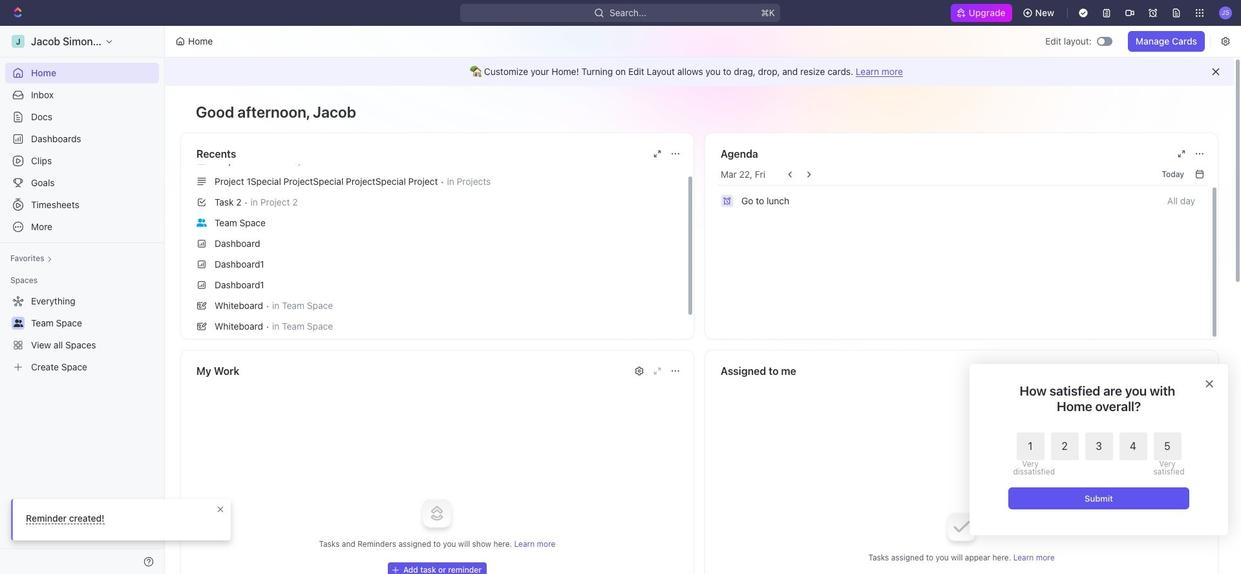 Task type: locate. For each thing, give the bounding box(es) containing it.
option group
[[1013, 432, 1181, 476]]

tree
[[5, 291, 159, 378]]

tree inside the sidebar navigation
[[5, 291, 159, 378]]

alert
[[165, 58, 1234, 86]]

dialog
[[970, 364, 1228, 535]]

1 vertical spatial user group image
[[13, 319, 23, 327]]

user group image
[[197, 218, 207, 227], [13, 319, 23, 327]]

0 horizontal spatial user group image
[[13, 319, 23, 327]]

0 vertical spatial user group image
[[197, 218, 207, 227]]

1 horizontal spatial user group image
[[197, 218, 207, 227]]

user group image inside the sidebar navigation
[[13, 319, 23, 327]]

sidebar navigation
[[0, 26, 167, 574]]



Task type: describe. For each thing, give the bounding box(es) containing it.
jacob simon's workspace, , element
[[12, 35, 25, 48]]



Task type: vqa. For each thing, say whether or not it's contained in the screenshot.
user group Image to the bottom
yes



